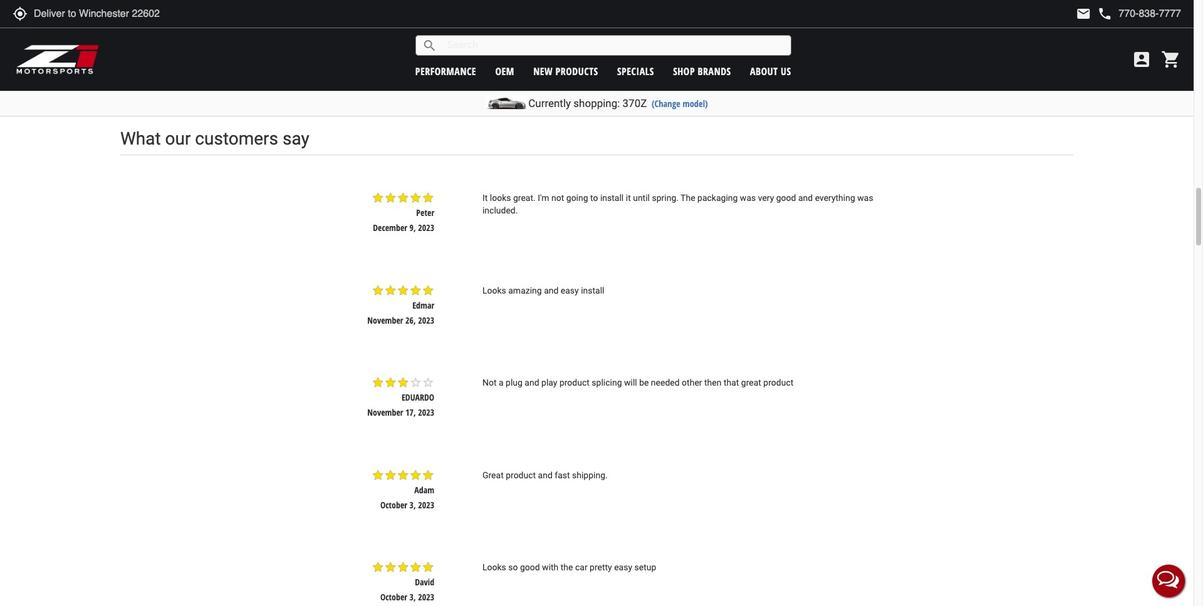 Task type: describe. For each thing, give the bounding box(es) containing it.
david
[[415, 577, 435, 589]]

2 inside 2 bolt  exhaust gasket star star star star star_half (32) $7
[[471, 29, 475, 41]]

oem
[[496, 64, 515, 78]]

mail phone
[[1077, 6, 1113, 21]]

370z for z1
[[195, 29, 211, 41]]

shopping_cart
[[1162, 50, 1182, 70]]

about us link
[[751, 64, 792, 78]]

install inside it looks great. i'm not going to install it until spring. the packaging was very good and everything was included.
[[601, 193, 624, 203]]

plug
[[506, 378, 523, 388]]

products
[[556, 64, 599, 78]]

customers
[[195, 128, 278, 149]]

setup
[[635, 563, 657, 573]]

marker
[[353, 29, 379, 41]]

metal
[[773, 29, 793, 41]]

on
[[991, 29, 1001, 41]]

mail link
[[1077, 6, 1092, 21]]

0 vertical spatial easy
[[561, 286, 579, 296]]

1 horizontal spatial product
[[560, 378, 590, 388]]

i'm
[[538, 193, 550, 203]]

star_half
[[518, 43, 531, 55]]

(32)
[[533, 44, 547, 54]]

(change model) link
[[652, 98, 708, 110]]

z1 motorsports logo image
[[16, 44, 100, 75]]

370z for currently
[[623, 97, 647, 110]]

cnc aluminum bolt-on wheel spacers (20mm, 25mm, & 30mm)
[[915, 29, 1030, 50]]

z1 motorsports 370z jdm reverse fog light installation harness
[[140, 29, 256, 50]]

aluminum for star
[[611, 29, 647, 41]]

good inside it looks great. i'm not going to install it until spring. the packaging was very good and everything was included.
[[777, 193, 797, 203]]

fast
[[555, 471, 570, 481]]

370z led side marker lights
[[305, 29, 401, 41]]

that
[[724, 378, 740, 388]]

2 bolt  exhaust gasket star star star star star_half (32) $7
[[468, 29, 547, 70]]

2023 for star star star star star david october 3, 2023
[[418, 592, 435, 604]]

about us
[[751, 64, 792, 78]]

motorsports
[[150, 29, 192, 41]]

play
[[542, 378, 558, 388]]

performance
[[416, 64, 477, 78]]

star star star star star david october 3, 2023
[[372, 562, 435, 604]]

port
[[705, 29, 720, 41]]

us
[[781, 64, 792, 78]]

looks for star star star star star david october 3, 2023
[[483, 563, 507, 573]]

it looks great. i'm not going to install it until spring. the packaging was very good and everything was included.
[[483, 193, 874, 216]]

looks amazing and easy install
[[483, 286, 605, 296]]

wheel
[[1003, 29, 1024, 41]]

led
[[323, 29, 335, 41]]

25mm,
[[972, 38, 996, 50]]

specials
[[618, 64, 655, 78]]

it
[[483, 193, 488, 203]]

2023 for star star star star star peter december 9, 2023
[[418, 222, 435, 234]]

1 vertical spatial easy
[[615, 563, 633, 573]]

not
[[552, 193, 565, 203]]

2023 for star star star star star adam october 3, 2023
[[418, 500, 435, 511]]

spring.
[[652, 193, 679, 203]]

account_box link
[[1129, 50, 1156, 70]]

2023 for star star star star_border star_border eduardo november 17, 2023
[[418, 407, 435, 419]]

3, for star star star star star david october 3, 2023
[[410, 592, 416, 604]]

star star star star star edmar november 26, 2023
[[368, 285, 435, 327]]

light
[[161, 38, 178, 50]]

needed
[[651, 378, 680, 388]]

will
[[625, 378, 638, 388]]

17,
[[406, 407, 416, 419]]

october for star star star star star adam october 3, 2023
[[381, 500, 408, 511]]

everything
[[816, 193, 856, 203]]

fog
[[147, 38, 159, 50]]

adam
[[415, 485, 435, 496]]

bolt-
[[975, 29, 991, 41]]

and right amazing
[[544, 286, 559, 296]]

star star star star star peter december 9, 2023
[[372, 192, 435, 234]]

then
[[705, 378, 722, 388]]

until
[[633, 193, 650, 203]]

packaging
[[698, 193, 738, 203]]

amazing
[[509, 286, 542, 296]]

z1 for star
[[763, 29, 771, 41]]

exhaust inside z1 metal 2 bolt exhaust gaskets star star
[[817, 29, 844, 41]]

jdm
[[213, 29, 227, 41]]

z1 metal 2 bolt exhaust gaskets star star
[[763, 29, 872, 55]]

z1 for heater
[[601, 29, 609, 41]]

(135)
[[685, 54, 705, 63]]

be
[[640, 378, 649, 388]]

side
[[337, 29, 351, 41]]

aluminum for &
[[936, 29, 972, 41]]

our
[[165, 128, 191, 149]]

new products
[[534, 64, 599, 78]]

shop
[[674, 64, 695, 78]]

phone link
[[1098, 6, 1182, 21]]

harness
[[222, 38, 249, 50]]

2 was from the left
[[858, 193, 874, 203]]

a
[[499, 378, 504, 388]]

currently
[[529, 97, 571, 110]]

2 inside z1 metal 2 bolt exhaust gaskets star star
[[795, 29, 799, 41]]



Task type: locate. For each thing, give the bounding box(es) containing it.
included.
[[483, 206, 518, 216]]

(change
[[652, 98, 681, 110]]

2 november from the top
[[368, 407, 404, 419]]

car
[[576, 563, 588, 573]]

new
[[534, 64, 553, 78]]

1 horizontal spatial 2
[[795, 29, 799, 41]]

2 horizontal spatial 370z
[[623, 97, 647, 110]]

1 star_border from the left
[[410, 377, 422, 390]]

looks left so at bottom left
[[483, 563, 507, 573]]

hose
[[667, 38, 684, 50]]

1 bolt from the left
[[477, 29, 491, 41]]

phone
[[1098, 6, 1113, 21]]

2 exhaust from the left
[[817, 29, 844, 41]]

easy left setup
[[615, 563, 633, 573]]

product
[[560, 378, 590, 388], [764, 378, 794, 388], [506, 471, 536, 481]]

1 horizontal spatial aluminum
[[936, 29, 972, 41]]

1 horizontal spatial was
[[858, 193, 874, 203]]

installation
[[180, 38, 220, 50]]

0 vertical spatial 3,
[[410, 500, 416, 511]]

2023 for star star star star star edmar november 26, 2023
[[418, 315, 435, 327]]

good right very
[[777, 193, 797, 203]]

aluminum inside z1 aluminum coolant bleeder port - heater hose star star star star star (135) $34.99
[[611, 29, 647, 41]]

pretty
[[590, 563, 612, 573]]

mail
[[1077, 6, 1092, 21]]

1 vertical spatial november
[[368, 407, 404, 419]]

1 horizontal spatial good
[[777, 193, 797, 203]]

2 horizontal spatial z1
[[763, 29, 771, 41]]

1 horizontal spatial bolt
[[801, 29, 815, 41]]

1 horizontal spatial exhaust
[[817, 29, 844, 41]]

2023 inside star star star star star david october 3, 2023
[[418, 592, 435, 604]]

november inside star star star star_border star_border eduardo november 17, 2023
[[368, 407, 404, 419]]

eduardo
[[402, 392, 435, 404]]

2 bolt from the left
[[801, 29, 815, 41]]

1 horizontal spatial 370z
[[305, 29, 321, 41]]

lights
[[381, 29, 401, 41]]

2 october from the top
[[381, 592, 408, 604]]

z1 left motorsports
[[140, 29, 148, 41]]

0 vertical spatial november
[[368, 315, 404, 327]]

it
[[626, 193, 631, 203]]

was left very
[[740, 193, 756, 203]]

bolt inside z1 metal 2 bolt exhaust gaskets star star
[[801, 29, 815, 41]]

1 aluminum from the left
[[611, 29, 647, 41]]

november for star
[[368, 315, 404, 327]]

2023 down david
[[418, 592, 435, 604]]

2 3, from the top
[[410, 592, 416, 604]]

looks so good with the car pretty easy setup
[[483, 563, 657, 573]]

2 z1 from the left
[[601, 29, 609, 41]]

1 november from the top
[[368, 315, 404, 327]]

2023 right 17,
[[418, 407, 435, 419]]

search
[[422, 38, 438, 53]]

reverse
[[229, 29, 256, 41]]

1 looks from the top
[[483, 286, 507, 296]]

0 vertical spatial good
[[777, 193, 797, 203]]

3, down the adam
[[410, 500, 416, 511]]

was right the everything
[[858, 193, 874, 203]]

product right great
[[506, 471, 536, 481]]

splicing
[[592, 378, 622, 388]]

370z left (change
[[623, 97, 647, 110]]

october inside star star star star star david october 3, 2023
[[381, 592, 408, 604]]

exhaust left gaskets at the top right of the page
[[817, 29, 844, 41]]

edmar
[[413, 300, 435, 312]]

1 october from the top
[[381, 500, 408, 511]]

1 z1 from the left
[[140, 29, 148, 41]]

2 star_border from the left
[[422, 377, 435, 390]]

easy
[[561, 286, 579, 296], [615, 563, 633, 573]]

z1 inside z1 aluminum coolant bleeder port - heater hose star star star star star (135) $34.99
[[601, 29, 609, 41]]

november inside the star star star star star edmar november 26, 2023
[[368, 315, 404, 327]]

and
[[799, 193, 813, 203], [544, 286, 559, 296], [525, 378, 540, 388], [538, 471, 553, 481]]

2 2 from the left
[[795, 29, 799, 41]]

so
[[509, 563, 518, 573]]

what our customers say
[[120, 128, 310, 149]]

aluminum left 'coolant'
[[611, 29, 647, 41]]

3, down david
[[410, 592, 416, 604]]

2023 down edmar
[[418, 315, 435, 327]]

brands
[[698, 64, 732, 78]]

star star star star star adam october 3, 2023
[[372, 469, 435, 511]]

1 vertical spatial october
[[381, 592, 408, 604]]

z1 inside the z1 motorsports 370z jdm reverse fog light installation harness
[[140, 29, 148, 41]]

november
[[368, 315, 404, 327], [368, 407, 404, 419]]

heater
[[642, 38, 665, 50]]

great
[[742, 378, 762, 388]]

november left 17,
[[368, 407, 404, 419]]

1 vertical spatial good
[[520, 563, 540, 573]]

exhaust up star_half
[[493, 29, 519, 41]]

$34.99
[[651, 68, 674, 80]]

2023 inside star star star star star peter december 9, 2023
[[418, 222, 435, 234]]

with
[[542, 563, 559, 573]]

star
[[468, 43, 481, 55], [481, 43, 493, 55], [493, 43, 506, 55], [506, 43, 518, 55], [778, 43, 790, 55], [790, 43, 803, 55], [621, 52, 633, 65], [633, 52, 646, 65], [646, 52, 658, 65], [658, 52, 671, 65], [671, 52, 683, 65], [372, 192, 384, 205], [384, 192, 397, 205], [397, 192, 410, 205], [410, 192, 422, 205], [422, 192, 435, 205], [372, 285, 384, 297], [384, 285, 397, 297], [397, 285, 410, 297], [410, 285, 422, 297], [422, 285, 435, 297], [372, 377, 384, 390], [384, 377, 397, 390], [397, 377, 410, 390], [372, 469, 384, 482], [384, 469, 397, 482], [397, 469, 410, 482], [410, 469, 422, 482], [422, 469, 435, 482], [372, 562, 384, 574], [384, 562, 397, 574], [397, 562, 410, 574], [410, 562, 422, 574], [422, 562, 435, 574]]

and left fast
[[538, 471, 553, 481]]

0 horizontal spatial was
[[740, 193, 756, 203]]

gaskets
[[846, 29, 872, 41]]

&
[[998, 38, 1003, 50]]

370z left the led
[[305, 29, 321, 41]]

5 2023 from the top
[[418, 592, 435, 604]]

1 exhaust from the left
[[493, 29, 519, 41]]

looks left amazing
[[483, 286, 507, 296]]

the
[[681, 193, 696, 203]]

0 horizontal spatial good
[[520, 563, 540, 573]]

0 horizontal spatial exhaust
[[493, 29, 519, 41]]

1 was from the left
[[740, 193, 756, 203]]

and inside it looks great. i'm not going to install it until spring. the packaging was very good and everything was included.
[[799, 193, 813, 203]]

0 horizontal spatial bolt
[[477, 29, 491, 41]]

shop brands link
[[674, 64, 732, 78]]

1 vertical spatial looks
[[483, 563, 507, 573]]

2 looks from the top
[[483, 563, 507, 573]]

november for star_border
[[368, 407, 404, 419]]

star_border
[[410, 377, 422, 390], [422, 377, 435, 390]]

account_box
[[1132, 50, 1153, 70]]

other
[[682, 378, 703, 388]]

z1 inside z1 metal 2 bolt exhaust gaskets star star
[[763, 29, 771, 41]]

specials link
[[618, 64, 655, 78]]

0 vertical spatial looks
[[483, 286, 507, 296]]

0 horizontal spatial 2
[[471, 29, 475, 41]]

easy right amazing
[[561, 286, 579, 296]]

product right the great
[[764, 378, 794, 388]]

1 3, from the top
[[410, 500, 416, 511]]

0 vertical spatial october
[[381, 500, 408, 511]]

good right so at bottom left
[[520, 563, 540, 573]]

aluminum inside cnc aluminum bolt-on wheel spacers (20mm, 25mm, & 30mm)
[[936, 29, 972, 41]]

2 right search at top left
[[471, 29, 475, 41]]

z1 for light
[[140, 29, 148, 41]]

shopping_cart link
[[1159, 50, 1182, 70]]

370z inside the z1 motorsports 370z jdm reverse fog light installation harness
[[195, 29, 211, 41]]

november left 26,
[[368, 315, 404, 327]]

3, inside star star star star star david october 3, 2023
[[410, 592, 416, 604]]

0 horizontal spatial easy
[[561, 286, 579, 296]]

and left play
[[525, 378, 540, 388]]

oem link
[[496, 64, 515, 78]]

0 horizontal spatial aluminum
[[611, 29, 647, 41]]

product right play
[[560, 378, 590, 388]]

very
[[759, 193, 775, 203]]

3, inside star star star star star adam october 3, 2023
[[410, 500, 416, 511]]

(20mm,
[[943, 38, 970, 50]]

2 right metal
[[795, 29, 799, 41]]

model)
[[683, 98, 708, 110]]

1 2023 from the top
[[418, 222, 435, 234]]

30mm)
[[1005, 38, 1030, 50]]

performance link
[[416, 64, 477, 78]]

1 vertical spatial install
[[581, 286, 605, 296]]

3 z1 from the left
[[763, 29, 771, 41]]

2023 inside the star star star star star edmar november 26, 2023
[[418, 315, 435, 327]]

aluminum right cnc
[[936, 29, 972, 41]]

good
[[777, 193, 797, 203], [520, 563, 540, 573]]

shipping.
[[573, 471, 608, 481]]

exhaust inside 2 bolt  exhaust gasket star star star star star_half (32) $7
[[493, 29, 519, 41]]

october inside star star star star star adam october 3, 2023
[[381, 500, 408, 511]]

0 horizontal spatial product
[[506, 471, 536, 481]]

2 aluminum from the left
[[936, 29, 972, 41]]

december
[[373, 222, 408, 234]]

2023 down the adam
[[418, 500, 435, 511]]

to
[[591, 193, 599, 203]]

not
[[483, 378, 497, 388]]

great product and fast shipping.
[[483, 471, 608, 481]]

coolant
[[649, 29, 675, 41]]

star star star star_border star_border eduardo november 17, 2023
[[368, 377, 435, 419]]

looks for star star star star star edmar november 26, 2023
[[483, 286, 507, 296]]

what
[[120, 128, 161, 149]]

0 horizontal spatial z1
[[140, 29, 148, 41]]

was
[[740, 193, 756, 203], [858, 193, 874, 203]]

4 2023 from the top
[[418, 500, 435, 511]]

looks
[[490, 193, 511, 203]]

0 horizontal spatial 370z
[[195, 29, 211, 41]]

1 vertical spatial 3,
[[410, 592, 416, 604]]

z1 left 'heater'
[[601, 29, 609, 41]]

z1 left metal
[[763, 29, 771, 41]]

not a plug and play product splicing will be needed other then that great product
[[483, 378, 794, 388]]

9,
[[410, 222, 416, 234]]

Search search field
[[438, 36, 791, 55]]

3, for star star star star star adam october 3, 2023
[[410, 500, 416, 511]]

2 2023 from the top
[[418, 315, 435, 327]]

2023 inside star star star star star adam october 3, 2023
[[418, 500, 435, 511]]

1 2 from the left
[[471, 29, 475, 41]]

the
[[561, 563, 573, 573]]

1 horizontal spatial z1
[[601, 29, 609, 41]]

2023
[[418, 222, 435, 234], [418, 315, 435, 327], [418, 407, 435, 419], [418, 500, 435, 511], [418, 592, 435, 604]]

2023 inside star star star star_border star_border eduardo november 17, 2023
[[418, 407, 435, 419]]

-
[[722, 29, 725, 41]]

2 horizontal spatial product
[[764, 378, 794, 388]]

1 horizontal spatial easy
[[615, 563, 633, 573]]

0 vertical spatial install
[[601, 193, 624, 203]]

and left the everything
[[799, 193, 813, 203]]

bolt inside 2 bolt  exhaust gasket star star star star star_half (32) $7
[[477, 29, 491, 41]]

370z left jdm
[[195, 29, 211, 41]]

2023 right 9,
[[418, 222, 435, 234]]

3 2023 from the top
[[418, 407, 435, 419]]

z1 aluminum coolant bleeder port - heater hose star star star star star (135) $34.99
[[601, 29, 725, 80]]

gasket
[[522, 29, 545, 41]]

my_location
[[13, 6, 28, 21]]

going
[[567, 193, 589, 203]]

$7
[[504, 58, 512, 70]]

z1
[[140, 29, 148, 41], [601, 29, 609, 41], [763, 29, 771, 41]]

october for star star star star star david october 3, 2023
[[381, 592, 408, 604]]



Task type: vqa. For each thing, say whether or not it's contained in the screenshot.


